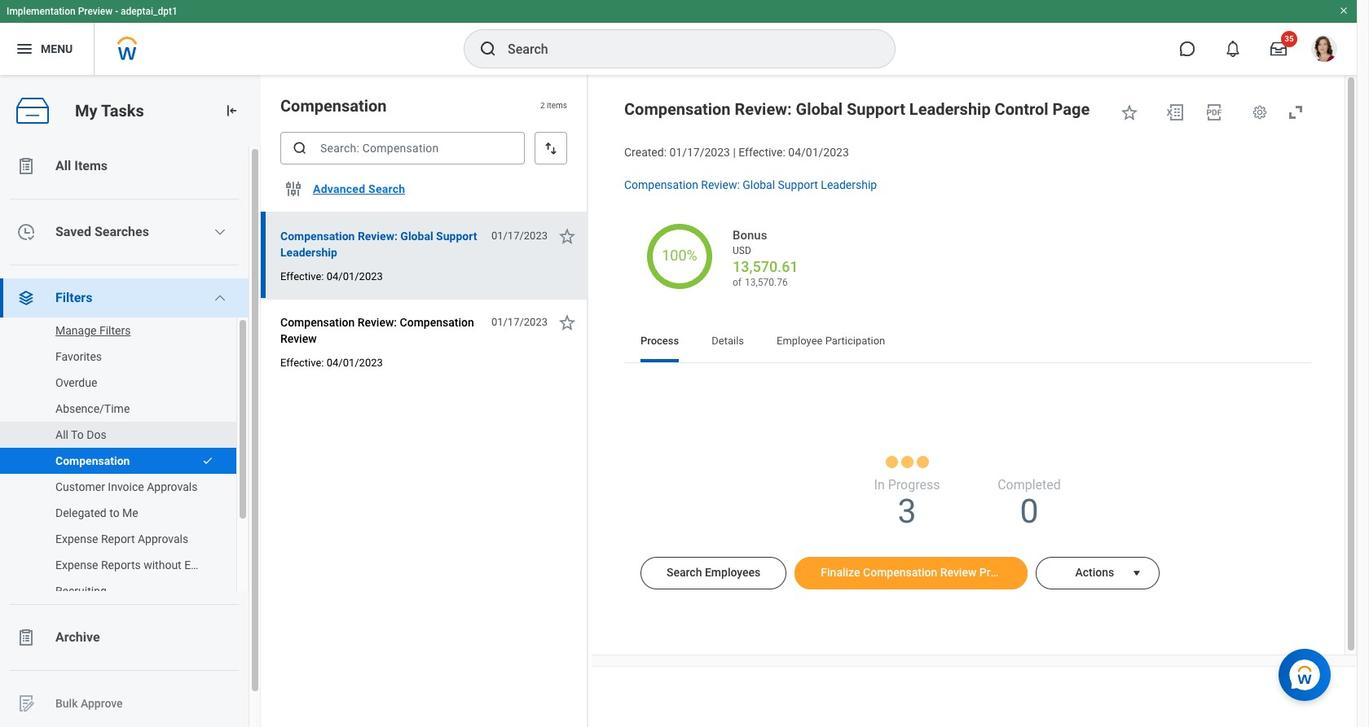 Task type: vqa. For each thing, say whether or not it's contained in the screenshot.
view team "icon"
no



Task type: describe. For each thing, give the bounding box(es) containing it.
search image
[[292, 140, 308, 156]]

3 list item
[[846, 476, 968, 531]]

compensation review: global support leadership inside compensation review: global support leadership button
[[280, 230, 477, 259]]

transformation import image
[[223, 103, 240, 119]]

report
[[101, 533, 135, 546]]

me
[[122, 507, 138, 520]]

1 vertical spatial star image
[[558, 313, 577, 333]]

of
[[733, 277, 742, 288]]

recruiting
[[55, 585, 107, 598]]

list inside the my tasks element
[[0, 315, 249, 608]]

all items button
[[0, 147, 249, 186]]

expense reports without exceptions button
[[0, 549, 240, 582]]

0 vertical spatial 01/17/2023
[[670, 146, 730, 159]]

leadership inside compensation review: global support leadership link
[[821, 178, 877, 191]]

chevron down image for filters
[[214, 292, 227, 305]]

implementation
[[7, 6, 76, 17]]

finalize
[[821, 566, 860, 579]]

created:
[[624, 146, 667, 159]]

01/17/2023 for compensation review: global support leadership
[[491, 230, 548, 242]]

absence/time button
[[0, 393, 220, 425]]

expense for expense report approvals
[[55, 533, 98, 546]]

my tasks element
[[0, 75, 261, 728]]

list containing all items
[[0, 147, 261, 728]]

close environment banner image
[[1339, 6, 1349, 15]]

0 vertical spatial global
[[796, 99, 843, 119]]

0 vertical spatial effective:
[[739, 146, 786, 159]]

rename image
[[16, 694, 36, 714]]

advanced search button
[[306, 173, 412, 205]]

inbox large image
[[1271, 41, 1287, 57]]

compensation review: global support leadership control page
[[624, 99, 1090, 119]]

menu button
[[0, 23, 94, 75]]

1 horizontal spatial global
[[743, 178, 775, 191]]

13,570.61
[[733, 258, 798, 275]]

implementation preview -   adeptai_dpt1
[[7, 6, 178, 17]]

finalize compensation review process
[[821, 566, 1021, 579]]

in
[[874, 477, 885, 493]]

review: down advanced search
[[358, 230, 398, 243]]

leadership inside compensation review: global support leadership button
[[280, 246, 337, 259]]

compensation review: global support leadership link
[[624, 175, 877, 191]]

bonus
[[733, 229, 767, 243]]

archive button
[[0, 619, 249, 658]]

finalize compensation review process button
[[795, 557, 1028, 590]]

0 vertical spatial support
[[847, 99, 905, 119]]

effective: for compensation review: compensation review
[[280, 357, 324, 369]]

100%
[[662, 247, 697, 264]]

completed
[[998, 477, 1061, 493]]

-
[[115, 6, 118, 17]]

employee participation
[[777, 335, 885, 347]]

export to excel image
[[1166, 103, 1185, 122]]

1 horizontal spatial support
[[778, 178, 818, 191]]

process inside finalize compensation review process button
[[980, 566, 1021, 579]]

my
[[75, 101, 97, 120]]

search inside button
[[368, 183, 405, 196]]

participation
[[825, 335, 885, 347]]

review: up the created: 01/17/2023 | effective: 04/01/2023
[[735, 99, 792, 119]]

search employees
[[667, 566, 761, 579]]

saved
[[55, 224, 91, 240]]

delegated to me button
[[0, 497, 220, 530]]

overdue
[[55, 377, 97, 390]]

customer invoice approvals button
[[0, 471, 220, 504]]

manage filters
[[55, 324, 131, 337]]

global inside button
[[400, 230, 433, 243]]

0 horizontal spatial process
[[641, 335, 679, 347]]

recruiting button
[[0, 575, 220, 608]]

filters inside filters dropdown button
[[55, 290, 92, 306]]

customer
[[55, 481, 105, 494]]

3 group
[[846, 375, 968, 531]]

all to dos button
[[0, 419, 220, 452]]

profile logan mcneil image
[[1311, 36, 1338, 65]]

invoice
[[108, 481, 144, 494]]

3
[[898, 492, 917, 531]]

effective: 04/01/2023 for compensation review: compensation review
[[280, 357, 383, 369]]

effective: for compensation review: global support leadership
[[280, 271, 324, 283]]

menu
[[41, 42, 73, 55]]

search image
[[478, 39, 498, 59]]

actions
[[1075, 566, 1114, 579]]

my tasks
[[75, 101, 144, 120]]

0 list item
[[968, 476, 1091, 531]]

chevron down image for saved searches
[[214, 226, 227, 239]]

tab list containing process
[[624, 323, 1312, 362]]

all to dos
[[55, 429, 106, 442]]

clipboard image
[[16, 156, 36, 176]]

effective: 04/01/2023 for compensation review: global support leadership
[[280, 271, 383, 283]]

page
[[1053, 99, 1090, 119]]

notifications large image
[[1225, 41, 1241, 57]]

actions button
[[1036, 557, 1128, 590]]

to
[[71, 429, 84, 442]]

approvals for customer invoice approvals
[[147, 481, 198, 494]]

bulk approve link
[[0, 685, 249, 724]]

archive
[[55, 630, 100, 646]]

favorites button
[[0, 341, 220, 373]]

completed 0
[[998, 477, 1061, 531]]

filters button
[[0, 279, 249, 318]]

approve
[[81, 697, 123, 710]]

0
[[1020, 492, 1039, 531]]



Task type: locate. For each thing, give the bounding box(es) containing it.
01/17/2023
[[670, 146, 730, 159], [491, 230, 548, 242], [491, 316, 548, 328]]

0 horizontal spatial support
[[436, 230, 477, 243]]

all left to
[[55, 429, 68, 442]]

chevron down image inside saved searches dropdown button
[[214, 226, 227, 239]]

caret down image
[[1128, 567, 1147, 580]]

Search: Compensation text field
[[280, 132, 525, 165]]

2 vertical spatial support
[[436, 230, 477, 243]]

review:
[[735, 99, 792, 119], [701, 178, 740, 191], [358, 230, 398, 243], [358, 316, 397, 329]]

expense inside "button"
[[55, 559, 98, 572]]

0 vertical spatial filters
[[55, 290, 92, 306]]

0 vertical spatial chevron down image
[[214, 226, 227, 239]]

chevron down image inside filters dropdown button
[[214, 292, 227, 305]]

1 effective: 04/01/2023 from the top
[[280, 271, 383, 283]]

compensation review: global support leadership down the created: 01/17/2023 | effective: 04/01/2023
[[624, 178, 877, 191]]

compensation inside "button"
[[55, 455, 130, 468]]

review: down compensation review: global support leadership button
[[358, 316, 397, 329]]

search employees button
[[641, 557, 787, 590]]

0 vertical spatial approvals
[[147, 481, 198, 494]]

exceptions
[[184, 559, 240, 572]]

compensation review: compensation review button
[[280, 313, 483, 349]]

13,570.76
[[745, 277, 788, 288]]

justify image
[[15, 39, 34, 59]]

2 expense from the top
[[55, 559, 98, 572]]

0 vertical spatial review
[[280, 333, 317, 346]]

in progress 3
[[874, 477, 940, 531]]

1 vertical spatial 01/17/2023
[[491, 230, 548, 242]]

item list element
[[261, 75, 588, 728]]

expense report approvals
[[55, 533, 188, 546]]

review
[[280, 333, 317, 346], [940, 566, 977, 579]]

compensation inside button
[[863, 566, 938, 579]]

menu banner
[[0, 0, 1357, 75]]

items
[[74, 158, 108, 174]]

favorites
[[55, 350, 102, 364]]

support inside button
[[436, 230, 477, 243]]

list
[[0, 147, 261, 728], [0, 315, 249, 608], [641, 375, 1296, 538]]

1 vertical spatial effective:
[[280, 271, 324, 283]]

2 vertical spatial 01/17/2023
[[491, 316, 548, 328]]

leadership down configure image
[[280, 246, 337, 259]]

04/01/2023
[[788, 146, 849, 159], [327, 271, 383, 283], [327, 357, 383, 369]]

process down 0
[[980, 566, 1021, 579]]

expense
[[55, 533, 98, 546], [55, 559, 98, 572]]

1 vertical spatial expense
[[55, 559, 98, 572]]

advanced
[[313, 183, 365, 196]]

approvals right invoice
[[147, 481, 198, 494]]

35 button
[[1261, 31, 1298, 67]]

saved searches
[[55, 224, 149, 240]]

star image
[[558, 227, 577, 246]]

2 items
[[540, 101, 567, 110]]

fullscreen image
[[1286, 103, 1306, 122]]

manage
[[55, 324, 97, 337]]

bulk
[[55, 697, 78, 710]]

clipboard image
[[16, 628, 36, 648]]

approvals up 'without'
[[138, 533, 188, 546]]

compensation button
[[0, 445, 194, 478]]

1 horizontal spatial process
[[980, 566, 1021, 579]]

2 chevron down image from the top
[[214, 292, 227, 305]]

1 horizontal spatial leadership
[[821, 178, 877, 191]]

01/17/2023 for compensation review: compensation review
[[491, 316, 548, 328]]

all
[[55, 158, 71, 174], [55, 429, 68, 442]]

delegated to me
[[55, 507, 138, 520]]

expense inside "button"
[[55, 533, 98, 546]]

filters up favorites button
[[99, 324, 131, 337]]

searches
[[94, 224, 149, 240]]

effective: 04/01/2023
[[280, 271, 383, 283], [280, 357, 383, 369]]

adeptai_dpt1
[[121, 6, 178, 17]]

employees
[[705, 566, 761, 579]]

created: 01/17/2023 | effective: 04/01/2023
[[624, 146, 849, 159]]

1 vertical spatial all
[[55, 429, 68, 442]]

to
[[109, 507, 120, 520]]

effective: 04/01/2023 down compensation review: global support leadership button
[[280, 271, 383, 283]]

bonus usd 13,570.61 of 13,570.76
[[733, 229, 798, 288]]

0 horizontal spatial search
[[368, 183, 405, 196]]

bulk approve
[[55, 697, 123, 710]]

04/01/2023 down compensation review: global support leadership button
[[327, 271, 383, 283]]

2 all from the top
[[55, 429, 68, 442]]

all inside all to dos button
[[55, 429, 68, 442]]

all for all to dos
[[55, 429, 68, 442]]

0 vertical spatial effective: 04/01/2023
[[280, 271, 383, 283]]

1 all from the top
[[55, 158, 71, 174]]

expense up recruiting
[[55, 559, 98, 572]]

gear image
[[1252, 104, 1268, 121]]

1 chevron down image from the top
[[214, 226, 227, 239]]

2 vertical spatial 04/01/2023
[[327, 357, 383, 369]]

1 horizontal spatial star image
[[1120, 103, 1139, 122]]

customer invoice approvals
[[55, 481, 198, 494]]

expense report approvals button
[[0, 523, 220, 556]]

2 vertical spatial effective:
[[280, 357, 324, 369]]

compensation review: global support leadership down advanced search
[[280, 230, 477, 259]]

filters
[[55, 290, 92, 306], [99, 324, 131, 337]]

details
[[712, 335, 744, 347]]

effective:
[[739, 146, 786, 159], [280, 271, 324, 283], [280, 357, 324, 369]]

2 horizontal spatial leadership
[[909, 99, 991, 119]]

1 vertical spatial process
[[980, 566, 1021, 579]]

filters inside manage filters button
[[99, 324, 131, 337]]

effective: 04/01/2023 down compensation review: compensation review
[[280, 357, 383, 369]]

0 vertical spatial all
[[55, 158, 71, 174]]

compensation review: global support leadership button
[[280, 227, 483, 262]]

1 vertical spatial leadership
[[821, 178, 877, 191]]

delegated
[[55, 507, 107, 520]]

0 vertical spatial compensation review: global support leadership
[[624, 178, 877, 191]]

2 horizontal spatial support
[[847, 99, 905, 119]]

process left details at right top
[[641, 335, 679, 347]]

Search Workday  search field
[[508, 31, 862, 67]]

0 vertical spatial expense
[[55, 533, 98, 546]]

all items
[[55, 158, 108, 174]]

all left items
[[55, 158, 71, 174]]

process
[[641, 335, 679, 347], [980, 566, 1021, 579]]

global
[[796, 99, 843, 119], [743, 178, 775, 191], [400, 230, 433, 243]]

review inside compensation review: compensation review
[[280, 333, 317, 346]]

1 vertical spatial support
[[778, 178, 818, 191]]

leadership down compensation review: global support leadership control page
[[821, 178, 877, 191]]

chevron down image
[[214, 226, 227, 239], [214, 292, 227, 305]]

04/01/2023 down compensation review: compensation review
[[327, 357, 383, 369]]

2 vertical spatial leadership
[[280, 246, 337, 259]]

list containing manage filters
[[0, 315, 249, 608]]

0 horizontal spatial leadership
[[280, 246, 337, 259]]

star image
[[1120, 103, 1139, 122], [558, 313, 577, 333]]

expense down delegated
[[55, 533, 98, 546]]

1 vertical spatial 04/01/2023
[[327, 271, 383, 283]]

all inside all items button
[[55, 158, 71, 174]]

expense reports without exceptions
[[55, 559, 240, 572]]

0 horizontal spatial review
[[280, 333, 317, 346]]

2 vertical spatial global
[[400, 230, 433, 243]]

1 vertical spatial review
[[940, 566, 977, 579]]

2
[[540, 101, 545, 110]]

all for all items
[[55, 158, 71, 174]]

1 horizontal spatial search
[[667, 566, 702, 579]]

tasks
[[101, 101, 144, 120]]

search inside button
[[667, 566, 702, 579]]

1 horizontal spatial filters
[[99, 324, 131, 337]]

04/01/2023 for support
[[327, 271, 383, 283]]

0 horizontal spatial filters
[[55, 290, 92, 306]]

manage filters button
[[0, 315, 220, 347]]

1 vertical spatial compensation review: global support leadership
[[280, 230, 477, 259]]

0 horizontal spatial compensation review: global support leadership
[[280, 230, 477, 259]]

without
[[144, 559, 182, 572]]

configure image
[[284, 179, 303, 199]]

0 horizontal spatial star image
[[558, 313, 577, 333]]

0 vertical spatial process
[[641, 335, 679, 347]]

check image
[[202, 456, 214, 467]]

saved searches button
[[0, 213, 249, 252]]

items
[[547, 101, 567, 110]]

progress
[[888, 477, 940, 493]]

leadership left control
[[909, 99, 991, 119]]

compensation review: compensation review
[[280, 316, 474, 346]]

0 vertical spatial 04/01/2023
[[788, 146, 849, 159]]

advanced search
[[313, 183, 405, 196]]

approvals for expense report approvals
[[138, 533, 188, 546]]

review: inside compensation review: compensation review
[[358, 316, 397, 329]]

expense for expense reports without exceptions
[[55, 559, 98, 572]]

0 vertical spatial star image
[[1120, 103, 1139, 122]]

2 effective: 04/01/2023 from the top
[[280, 357, 383, 369]]

1 expense from the top
[[55, 533, 98, 546]]

overdue button
[[0, 367, 220, 399]]

compensation
[[280, 96, 387, 116], [624, 99, 731, 119], [624, 178, 698, 191], [280, 230, 355, 243], [280, 316, 355, 329], [400, 316, 474, 329], [55, 455, 130, 468], [863, 566, 938, 579]]

clock check image
[[16, 223, 36, 242]]

search down search: compensation text field
[[368, 183, 405, 196]]

1 vertical spatial effective: 04/01/2023
[[280, 357, 383, 369]]

|
[[733, 146, 736, 159]]

view printable version (pdf) image
[[1205, 103, 1224, 122]]

usd
[[733, 246, 751, 257]]

approvals
[[147, 481, 198, 494], [138, 533, 188, 546]]

1 horizontal spatial compensation review: global support leadership
[[624, 178, 877, 191]]

control
[[995, 99, 1049, 119]]

employee
[[777, 335, 823, 347]]

1 vertical spatial global
[[743, 178, 775, 191]]

1 horizontal spatial review
[[940, 566, 977, 579]]

search left employees
[[667, 566, 702, 579]]

list containing 3
[[641, 375, 1296, 538]]

tab list
[[624, 323, 1312, 362]]

2 horizontal spatial global
[[796, 99, 843, 119]]

04/01/2023 for review
[[327, 357, 383, 369]]

support
[[847, 99, 905, 119], [778, 178, 818, 191], [436, 230, 477, 243]]

perspective image
[[16, 289, 36, 308]]

preview
[[78, 6, 113, 17]]

1 vertical spatial search
[[667, 566, 702, 579]]

dos
[[87, 429, 106, 442]]

reports
[[101, 559, 141, 572]]

0 vertical spatial search
[[368, 183, 405, 196]]

review: down "|"
[[701, 178, 740, 191]]

filters up 'manage'
[[55, 290, 92, 306]]

1 vertical spatial chevron down image
[[214, 292, 227, 305]]

1 vertical spatial approvals
[[138, 533, 188, 546]]

1 vertical spatial filters
[[99, 324, 131, 337]]

review inside finalize compensation review process button
[[940, 566, 977, 579]]

04/01/2023 down compensation review: global support leadership control page
[[788, 146, 849, 159]]

0 horizontal spatial global
[[400, 230, 433, 243]]

0 vertical spatial leadership
[[909, 99, 991, 119]]

35
[[1285, 34, 1294, 43]]

sort image
[[543, 140, 559, 156]]

absence/time
[[55, 403, 130, 416]]



